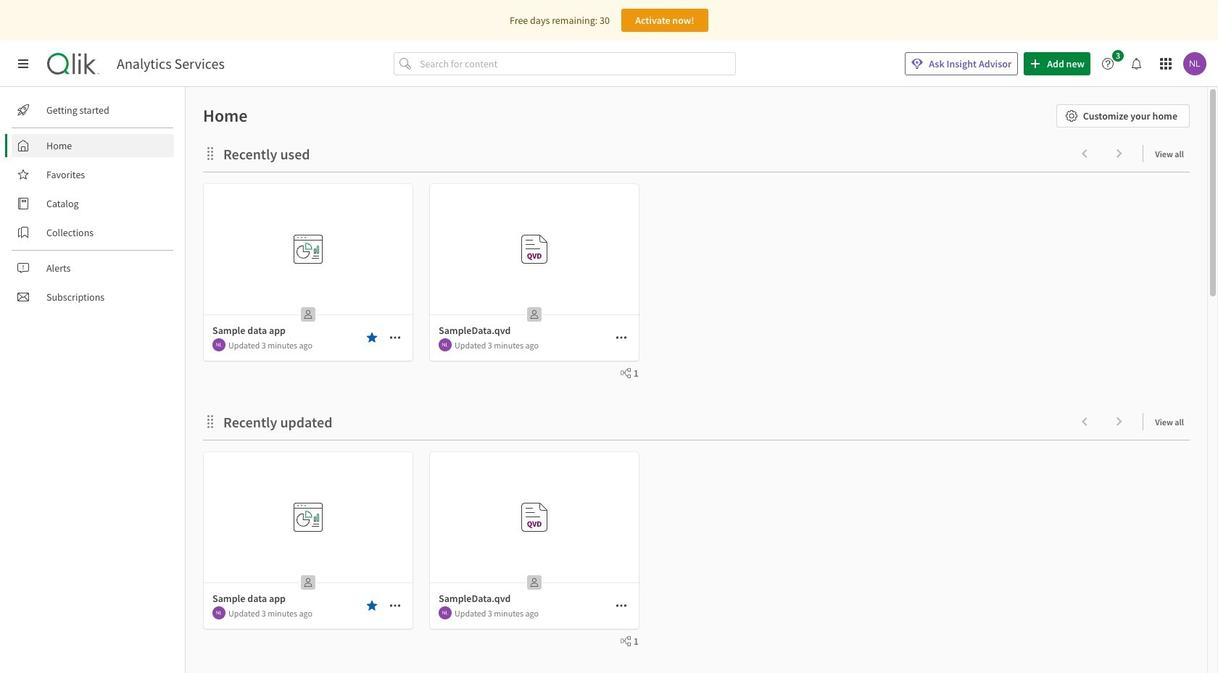 Task type: locate. For each thing, give the bounding box(es) containing it.
more actions image
[[389, 332, 401, 344], [616, 600, 627, 612]]

noah lott element
[[212, 339, 225, 352], [439, 339, 452, 352], [212, 607, 225, 620], [439, 607, 452, 620]]

0 vertical spatial more actions image
[[616, 332, 627, 344]]

1 vertical spatial remove from favorites image
[[366, 600, 378, 612]]

1 vertical spatial more actions image
[[389, 600, 401, 612]]

1 remove from favorites image from the top
[[366, 332, 378, 344]]

remove from favorites image
[[366, 332, 378, 344], [366, 600, 378, 612]]

0 vertical spatial remove from favorites image
[[366, 332, 378, 344]]

remove from favorites image for move collection icon
[[366, 600, 378, 612]]

more actions image
[[616, 332, 627, 344], [389, 600, 401, 612]]

1 vertical spatial more actions image
[[616, 600, 627, 612]]

1 horizontal spatial more actions image
[[616, 332, 627, 344]]

2 remove from favorites image from the top
[[366, 600, 378, 612]]

move collection image
[[203, 414, 218, 429]]

main content
[[180, 87, 1218, 674]]

close sidebar menu image
[[17, 58, 29, 70]]

0 vertical spatial more actions image
[[389, 332, 401, 344]]

noah lott image
[[1183, 52, 1207, 75], [212, 339, 225, 352], [439, 339, 452, 352], [212, 607, 225, 620], [439, 607, 452, 620]]



Task type: vqa. For each thing, say whether or not it's contained in the screenshot.
THE CLOSE "image"
no



Task type: describe. For each thing, give the bounding box(es) containing it.
analytics services element
[[117, 55, 225, 73]]

remove from favorites image for move collection image
[[366, 332, 378, 344]]

Search for content text field
[[417, 52, 736, 75]]

0 horizontal spatial more actions image
[[389, 332, 401, 344]]

1 horizontal spatial more actions image
[[616, 600, 627, 612]]

navigation pane element
[[0, 93, 185, 315]]

0 horizontal spatial more actions image
[[389, 600, 401, 612]]

move collection image
[[203, 146, 218, 161]]



